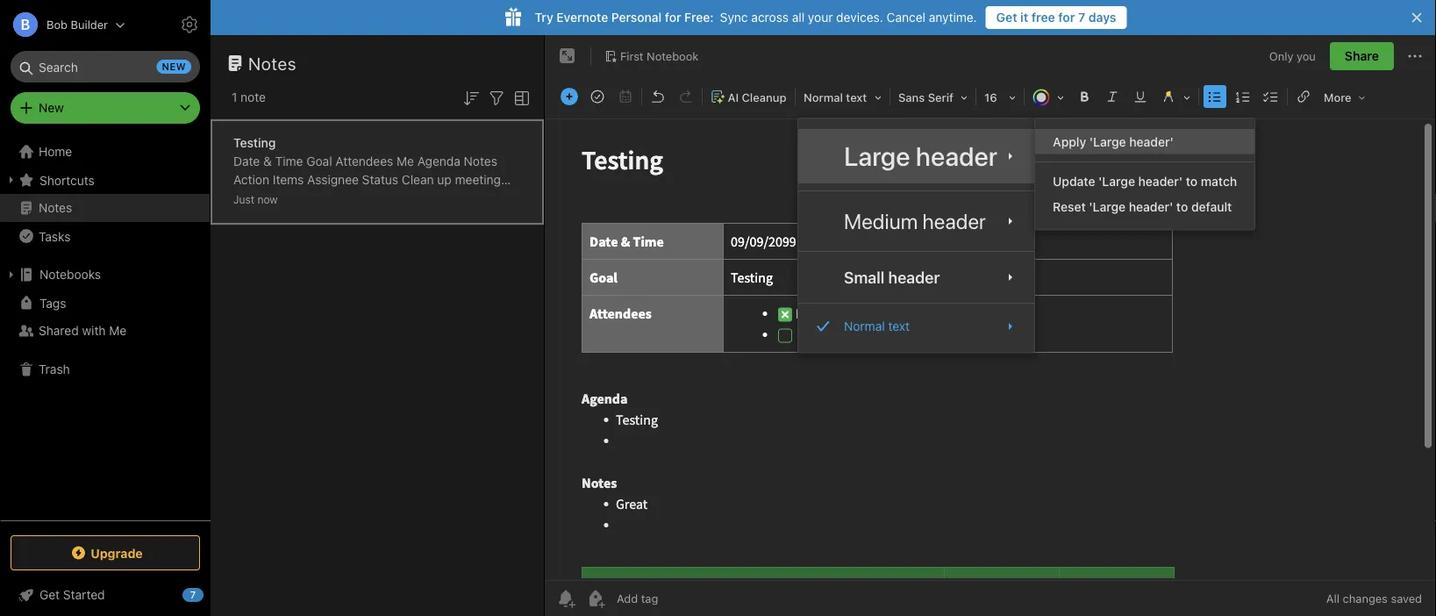 Task type: locate. For each thing, give the bounding box(es) containing it.
notes inside notes link
[[39, 201, 72, 215]]

me
[[397, 154, 414, 169], [109, 323, 127, 338]]

goal
[[306, 154, 332, 169]]

evernote
[[557, 10, 608, 25]]

shared with me link
[[0, 317, 210, 345]]

new search field
[[23, 51, 191, 82]]

for inside button
[[1059, 10, 1076, 25]]

Heading level field
[[798, 84, 888, 110]]

2 vertical spatial header
[[889, 268, 940, 287]]

apply 'large header' link
[[1036, 129, 1255, 154]]

0 horizontal spatial for
[[665, 10, 681, 25]]

Font family field
[[893, 84, 974, 110]]

0 horizontal spatial text
[[846, 91, 867, 104]]

'large up reset 'large header' to default
[[1099, 174, 1136, 189]]

normal down small
[[844, 319, 885, 333]]

expand note image
[[557, 46, 578, 67]]

'large right reset
[[1089, 199, 1126, 214]]

header inside menu item
[[916, 140, 998, 172]]

to
[[1186, 174, 1198, 189], [1177, 199, 1189, 214]]

to left match
[[1186, 174, 1198, 189]]

text inside field
[[846, 91, 867, 104]]

notes down action
[[233, 191, 265, 205]]

text down small header
[[889, 319, 910, 333]]

you
[[1297, 49, 1316, 63]]

header'
[[1130, 134, 1174, 149], [1139, 174, 1183, 189], [1129, 199, 1174, 214]]

sync
[[720, 10, 748, 25]]

meeting down 'assignee'
[[323, 191, 369, 205]]

'large for update
[[1099, 174, 1136, 189]]

1 vertical spatial me
[[109, 323, 127, 338]]

1 vertical spatial meeting
[[323, 191, 369, 205]]

1 horizontal spatial meeting
[[455, 172, 501, 187]]

2 notes from the left
[[372, 191, 403, 205]]

saved
[[1391, 592, 1423, 605]]

to for match
[[1186, 174, 1198, 189]]

notes down status
[[372, 191, 403, 205]]

text left "sans"
[[846, 91, 867, 104]]

header' down update 'large header' to match link
[[1129, 199, 1174, 214]]

task image
[[585, 84, 610, 109]]

for right free
[[1059, 10, 1076, 25]]

0 vertical spatial normal text
[[804, 91, 867, 104]]

Highlight field
[[1155, 84, 1197, 110]]

started
[[63, 588, 105, 602]]

get left started
[[39, 588, 60, 602]]

tasks
[[39, 229, 71, 243]]

dropdown list menu containing apply 'large header'
[[1036, 129, 1255, 219]]

0 horizontal spatial me
[[109, 323, 127, 338]]

0 vertical spatial text
[[846, 91, 867, 104]]

action
[[431, 191, 466, 205]]

get for get it free for 7 days
[[997, 10, 1018, 25]]

header up normal text link
[[889, 268, 940, 287]]

with
[[82, 323, 106, 338]]

1 vertical spatial 'large
[[1099, 174, 1136, 189]]

first notebook button
[[599, 44, 705, 68]]

1 vertical spatial header'
[[1139, 174, 1183, 189]]

notebooks
[[39, 267, 101, 282]]

0 horizontal spatial dropdown list menu
[[799, 129, 1035, 342]]

small header link
[[799, 259, 1035, 296]]

2 vertical spatial notes
[[39, 201, 72, 215]]

note window element
[[545, 35, 1437, 616]]

meeting up 'items' on the top left
[[455, 172, 501, 187]]

normal text
[[804, 91, 867, 104], [844, 319, 910, 333]]

2 vertical spatial header'
[[1129, 199, 1174, 214]]

home link
[[0, 138, 211, 166]]

Add filters field
[[486, 86, 507, 109]]

2 dropdown list menu from the left
[[1036, 129, 1255, 219]]

tasks button
[[0, 222, 210, 250]]

more actions image
[[1405, 46, 1426, 67]]

insert link image
[[1292, 84, 1316, 109]]

7
[[1079, 10, 1086, 25], [190, 589, 196, 601]]

more
[[1324, 91, 1352, 104]]

1 horizontal spatial 7
[[1079, 10, 1086, 25]]

1
[[232, 90, 237, 104]]

1 dropdown list menu from the left
[[799, 129, 1035, 342]]

1 vertical spatial header
[[923, 209, 986, 234]]

normal
[[804, 91, 843, 104], [844, 319, 885, 333]]

3 [object object] field from the top
[[799, 311, 1035, 342]]

'large for apply
[[1090, 134, 1127, 149]]

notes up note
[[248, 53, 297, 73]]

action
[[233, 172, 270, 187]]

1 vertical spatial normal text
[[844, 319, 910, 333]]

header for large header
[[916, 140, 998, 172]]

View options field
[[507, 86, 533, 109]]

text
[[846, 91, 867, 104], [889, 319, 910, 333]]

notebook
[[647, 49, 699, 62]]

builder
[[71, 18, 108, 31]]

small
[[844, 268, 885, 287]]

status
[[362, 172, 399, 187]]

Note Editor text field
[[545, 119, 1437, 580]]

text inside 'dropdown list' menu
[[889, 319, 910, 333]]

2 for from the left
[[1059, 10, 1076, 25]]

reset 'large header' to default link
[[1036, 194, 1255, 219]]

2 vertical spatial 'large
[[1089, 199, 1126, 214]]

'large inside apply 'large header' link
[[1090, 134, 1127, 149]]

days
[[1089, 10, 1117, 25]]

header' for match
[[1139, 174, 1183, 189]]

just
[[233, 194, 255, 206]]

italic image
[[1101, 84, 1125, 109]]

notes up the tasks
[[39, 201, 72, 215]]

'large
[[1090, 134, 1127, 149], [1099, 174, 1136, 189], [1089, 199, 1126, 214]]

1 horizontal spatial notes
[[372, 191, 403, 205]]

items
[[469, 191, 500, 205]]

'large inside reset 'large header' to default link
[[1089, 199, 1126, 214]]

0 horizontal spatial normal
[[804, 91, 843, 104]]

notebooks link
[[0, 261, 210, 289]]

bold image
[[1072, 84, 1097, 109]]

trash link
[[0, 355, 210, 384]]

Help and Learning task checklist field
[[0, 581, 211, 609]]

bulleted list image
[[1203, 84, 1228, 109]]

shortcuts
[[39, 173, 95, 187]]

Insert field
[[556, 84, 583, 109]]

medium header link
[[799, 198, 1035, 244]]

1 horizontal spatial for
[[1059, 10, 1076, 25]]

'large inside update 'large header' to match link
[[1099, 174, 1136, 189]]

7 left the days
[[1079, 10, 1086, 25]]

sans
[[899, 91, 925, 104]]

only
[[1270, 49, 1294, 63]]

2 [object object] field from the top
[[799, 259, 1035, 296]]

for for 7
[[1059, 10, 1076, 25]]

7 left click to collapse icon
[[190, 589, 196, 601]]

header up small header link on the right of page
[[923, 209, 986, 234]]

underline image
[[1129, 84, 1153, 109]]

[object object] field up normal text link
[[799, 259, 1035, 296]]

1 horizontal spatial notes
[[248, 53, 297, 73]]

1 vertical spatial [object object] field
[[799, 259, 1035, 296]]

1 vertical spatial notes
[[464, 154, 498, 169]]

1 horizontal spatial text
[[889, 319, 910, 333]]

for left 'free:'
[[665, 10, 681, 25]]

16
[[985, 91, 998, 104]]

0 vertical spatial 7
[[1079, 10, 1086, 25]]

get
[[997, 10, 1018, 25], [39, 588, 60, 602]]

'large right apply
[[1090, 134, 1127, 149]]

0 horizontal spatial 7
[[190, 589, 196, 601]]

0 horizontal spatial notes
[[39, 201, 72, 215]]

me right 'with'
[[109, 323, 127, 338]]

note
[[241, 90, 266, 104]]

devices.
[[837, 10, 884, 25]]

to left default
[[1177, 199, 1189, 214]]

for for free:
[[665, 10, 681, 25]]

large header link
[[799, 129, 1035, 184]]

personal
[[612, 10, 662, 25]]

normal text down small
[[844, 319, 910, 333]]

header down "serif"
[[916, 140, 998, 172]]

1 horizontal spatial normal
[[844, 319, 885, 333]]

header' up update 'large header' to match
[[1130, 134, 1174, 149]]

0 horizontal spatial get
[[39, 588, 60, 602]]

ai cleanup button
[[705, 84, 793, 110]]

0 horizontal spatial notes
[[233, 191, 265, 205]]

1 note
[[232, 90, 266, 104]]

1 vertical spatial normal
[[844, 319, 885, 333]]

home
[[39, 144, 72, 159]]

0 vertical spatial header
[[916, 140, 998, 172]]

testing
[[233, 136, 276, 150]]

meeting
[[455, 172, 501, 187], [323, 191, 369, 205]]

normal right "cleanup" in the right top of the page
[[804, 91, 843, 104]]

dropdown list menu
[[799, 129, 1035, 342], [1036, 129, 1255, 219]]

[object object] field containing normal text
[[799, 311, 1035, 342]]

tags button
[[0, 289, 210, 317]]

2 horizontal spatial notes
[[464, 154, 498, 169]]

1 vertical spatial text
[[889, 319, 910, 333]]

header' up reset 'large header' to default link at right
[[1139, 174, 1183, 189]]

0 vertical spatial get
[[997, 10, 1018, 25]]

free:
[[685, 10, 714, 25]]

1 horizontal spatial get
[[997, 10, 1018, 25]]

apply 'large header' menu item
[[1036, 129, 1255, 154]]

1 vertical spatial to
[[1177, 199, 1189, 214]]

header for small header
[[889, 268, 940, 287]]

[object object] field containing medium header
[[799, 198, 1035, 244]]

1 [object object] field from the top
[[799, 198, 1035, 244]]

shared with me
[[39, 323, 127, 338]]

to for default
[[1177, 199, 1189, 214]]

0 vertical spatial notes
[[248, 53, 297, 73]]

expand notebooks image
[[4, 268, 18, 282]]

0 vertical spatial normal
[[804, 91, 843, 104]]

get inside button
[[997, 10, 1018, 25]]

get inside help and learning task checklist field
[[39, 588, 60, 602]]

'large for reset
[[1089, 199, 1126, 214]]

numbered list image
[[1231, 84, 1256, 109]]

1 vertical spatial get
[[39, 588, 60, 602]]

try
[[535, 10, 554, 25]]

me up clean
[[397, 154, 414, 169]]

0 vertical spatial header'
[[1130, 134, 1174, 149]]

notes
[[248, 53, 297, 73], [464, 154, 498, 169], [39, 201, 72, 215]]

your
[[808, 10, 833, 25]]

[object object] field down small header link on the right of page
[[799, 311, 1035, 342]]

notes up 'items' on the top left
[[464, 154, 498, 169]]

bob builder
[[47, 18, 108, 31]]

new
[[162, 61, 186, 72]]

1 horizontal spatial dropdown list menu
[[1036, 129, 1255, 219]]

0 vertical spatial to
[[1186, 174, 1198, 189]]

[object Object] field
[[799, 129, 1035, 184]]

0 vertical spatial 'large
[[1090, 134, 1127, 149]]

normal inside field
[[804, 91, 843, 104]]

1 horizontal spatial me
[[397, 154, 414, 169]]

notes link
[[0, 194, 210, 222]]

[object object] field up small header link on the right of page
[[799, 198, 1035, 244]]

1 vertical spatial 7
[[190, 589, 196, 601]]

2 vertical spatial [object object] field
[[799, 311, 1035, 342]]

normal text right "cleanup" in the right top of the page
[[804, 91, 867, 104]]

0 vertical spatial me
[[397, 154, 414, 169]]

share
[[1345, 49, 1380, 63]]

me inside date & time goal attendees me agenda notes action items assignee status clean up meeting notes send out meeting notes and action items
[[397, 154, 414, 169]]

0 vertical spatial [object object] field
[[799, 198, 1035, 244]]

tree
[[0, 138, 211, 520]]

first notebook
[[620, 49, 699, 62]]

[object Object] field
[[799, 198, 1035, 244], [799, 259, 1035, 296], [799, 311, 1035, 342]]

Search text field
[[23, 51, 188, 82]]

normal text inside 'dropdown list' menu
[[844, 319, 910, 333]]

1 for from the left
[[665, 10, 681, 25]]

date & time goal attendees me agenda notes action items assignee status clean up meeting notes send out meeting notes and action items
[[233, 154, 501, 205]]

default
[[1192, 199, 1233, 214]]

notes
[[233, 191, 265, 205], [372, 191, 403, 205]]

now
[[258, 194, 278, 206]]

get left it
[[997, 10, 1018, 25]]

click to collapse image
[[204, 584, 217, 605]]



Task type: describe. For each thing, give the bounding box(es) containing it.
tags
[[39, 296, 66, 310]]

date
[[233, 154, 260, 169]]

anytime.
[[929, 10, 977, 25]]

out
[[301, 191, 319, 205]]

me inside tree
[[109, 323, 127, 338]]

large header
[[844, 140, 998, 172]]

apply 'large header'
[[1053, 134, 1174, 149]]

undo image
[[646, 84, 671, 109]]

sans serif
[[899, 91, 954, 104]]

Font size field
[[979, 84, 1022, 110]]

share button
[[1330, 42, 1395, 70]]

update
[[1053, 174, 1096, 189]]

attendees
[[336, 154, 393, 169]]

dropdown list menu containing large header
[[799, 129, 1035, 342]]

and
[[407, 191, 428, 205]]

match
[[1201, 174, 1238, 189]]

just now
[[233, 194, 278, 206]]

0 horizontal spatial meeting
[[323, 191, 369, 205]]

add filters image
[[486, 88, 507, 109]]

small header
[[844, 268, 940, 287]]

changes
[[1343, 592, 1388, 605]]

try evernote personal for free: sync across all your devices. cancel anytime.
[[535, 10, 977, 25]]

header' inside menu item
[[1130, 134, 1174, 149]]

Font color field
[[1027, 84, 1071, 110]]

header' for default
[[1129, 199, 1174, 214]]

reset 'large header' to default
[[1053, 199, 1233, 214]]

shortcuts button
[[0, 166, 210, 194]]

first
[[620, 49, 644, 62]]

medium
[[844, 209, 918, 234]]

add tag image
[[585, 588, 606, 609]]

time
[[275, 154, 303, 169]]

Account field
[[0, 7, 126, 42]]

normal inside 'dropdown list' menu
[[844, 319, 885, 333]]

agenda
[[418, 154, 461, 169]]

medium header
[[844, 209, 986, 234]]

7 inside button
[[1079, 10, 1086, 25]]

all
[[792, 10, 805, 25]]

More field
[[1318, 84, 1372, 110]]

clean
[[402, 172, 434, 187]]

all
[[1327, 592, 1340, 605]]

it
[[1021, 10, 1029, 25]]

checklist image
[[1259, 84, 1284, 109]]

only you
[[1270, 49, 1316, 63]]

cleanup
[[742, 91, 787, 104]]

7 inside help and learning task checklist field
[[190, 589, 196, 601]]

update 'large header' to match link
[[1036, 169, 1255, 194]]

0 vertical spatial meeting
[[455, 172, 501, 187]]

upgrade button
[[11, 535, 200, 570]]

send
[[268, 191, 297, 205]]

Add tag field
[[615, 591, 747, 606]]

tree containing home
[[0, 138, 211, 520]]

add a reminder image
[[556, 588, 577, 609]]

get started
[[39, 588, 105, 602]]

update 'large header' to match
[[1053, 174, 1238, 189]]

&
[[263, 154, 272, 169]]

1 notes from the left
[[233, 191, 265, 205]]

items
[[273, 172, 304, 187]]

reset
[[1053, 199, 1086, 214]]

More actions field
[[1405, 42, 1426, 70]]

apply
[[1053, 134, 1087, 149]]

new
[[39, 100, 64, 115]]

trash
[[39, 362, 70, 377]]

serif
[[928, 91, 954, 104]]

Sort options field
[[461, 86, 482, 109]]

cancel
[[887, 10, 926, 25]]

normal text inside field
[[804, 91, 867, 104]]

get for get started
[[39, 588, 60, 602]]

large header menu item
[[799, 129, 1035, 184]]

header for medium header
[[923, 209, 986, 234]]

[object object] field containing small header
[[799, 259, 1035, 296]]

get it free for 7 days
[[997, 10, 1117, 25]]

shared
[[39, 323, 79, 338]]

upgrade
[[91, 546, 143, 560]]

free
[[1032, 10, 1056, 25]]

get it free for 7 days button
[[986, 6, 1127, 29]]

all changes saved
[[1327, 592, 1423, 605]]

ai cleanup
[[728, 91, 787, 104]]

up
[[437, 172, 452, 187]]

across
[[752, 10, 789, 25]]

large
[[844, 140, 911, 172]]

notes inside date & time goal attendees me agenda notes action items assignee status clean up meeting notes send out meeting notes and action items
[[464, 154, 498, 169]]

settings image
[[179, 14, 200, 35]]

bob
[[47, 18, 68, 31]]

assignee
[[307, 172, 359, 187]]

ai
[[728, 91, 739, 104]]



Task type: vqa. For each thing, say whether or not it's contained in the screenshot.
the topmost TO
yes



